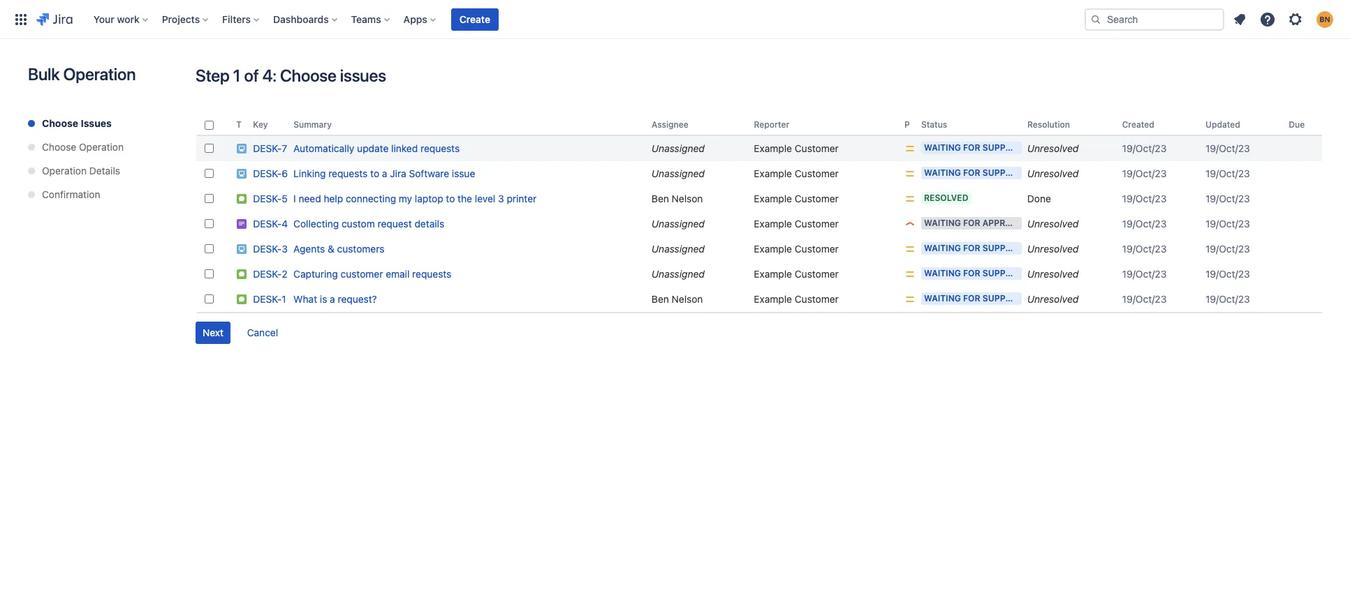 Task type: vqa. For each thing, say whether or not it's contained in the screenshot.
the requests
yes



Task type: describe. For each thing, give the bounding box(es) containing it.
your profile and settings image
[[1317, 11, 1334, 28]]

linked
[[391, 143, 418, 154]]

desk-2 capturing customer email requests
[[253, 268, 452, 280]]

desk-3 link
[[253, 243, 288, 255]]

requests for linked
[[421, 143, 460, 154]]

step
[[196, 66, 230, 85]]

t
[[236, 119, 242, 130]]

operation details
[[42, 165, 120, 177]]

it help image for desk-7
[[236, 143, 248, 154]]

level
[[475, 193, 496, 205]]

desk-7 automatically update linked requests
[[253, 143, 460, 154]]

appswitcher icon image
[[13, 11, 29, 28]]

example for capturing customer email requests
[[754, 268, 792, 280]]

details
[[89, 165, 120, 177]]

step 1 of 4: choose issues
[[196, 66, 386, 85]]

need
[[299, 193, 321, 205]]

2 unresolved from the top
[[1028, 168, 1079, 180]]

customers
[[337, 243, 385, 255]]

teams button
[[347, 8, 395, 30]]

waiting for agents & customers
[[924, 243, 961, 254]]

automatically update linked requests link
[[294, 143, 460, 154]]

agents
[[294, 243, 325, 255]]

support for agents & customers
[[983, 243, 1024, 254]]

dashboards
[[273, 13, 329, 25]]

example customer for agents & customers
[[754, 243, 839, 255]]

ben for what is a request?
[[652, 293, 669, 305]]

example for what is a request?
[[754, 293, 792, 305]]

example customer link for collecting custom request details
[[754, 218, 839, 230]]

example for collecting custom request details
[[754, 218, 792, 230]]

apps
[[404, 13, 428, 25]]

capturing
[[294, 268, 338, 280]]

desk-1 link
[[253, 293, 286, 305]]

2 unassigned from the top
[[652, 168, 705, 180]]

customer for agents & customers
[[795, 243, 839, 255]]

projects
[[162, 13, 200, 25]]

bulk operation
[[28, 64, 136, 84]]

medium image for waiting for support unresolved
[[905, 294, 916, 305]]

created
[[1123, 119, 1155, 130]]

medium image for desk-6 linking requests to a jira software issue
[[905, 168, 916, 180]]

desk-3 agents & customers
[[253, 243, 385, 255]]

issues
[[340, 66, 386, 85]]

choose for choose issues
[[42, 117, 78, 129]]

waiting for support unresolved for what is a request?
[[924, 293, 1079, 305]]

unassigned for desk-2 capturing customer email requests
[[652, 268, 705, 280]]

issues
[[81, 117, 112, 129]]

0 vertical spatial choose
[[280, 66, 337, 85]]

4
[[282, 218, 288, 230]]

1 horizontal spatial a
[[382, 168, 387, 180]]

example customer link for i need help connecting my laptop to the level 3 printer
[[754, 193, 839, 205]]

example for agents & customers
[[754, 243, 792, 255]]

desk- for 5
[[253, 193, 282, 205]]

i
[[294, 193, 296, 205]]

my
[[399, 193, 412, 205]]

6
[[282, 168, 288, 180]]

filters
[[222, 13, 251, 25]]

approval
[[983, 218, 1028, 228]]

for for capturing customer email requests
[[964, 268, 981, 279]]

1 for step
[[233, 66, 241, 85]]

issue
[[452, 168, 475, 180]]

details
[[415, 218, 445, 230]]

collecting
[[294, 218, 339, 230]]

create button
[[451, 8, 499, 30]]

0 vertical spatial to
[[370, 168, 380, 180]]

teams
[[351, 13, 381, 25]]

your
[[93, 13, 114, 25]]

is
[[320, 293, 327, 305]]

desk-6 link
[[253, 168, 288, 180]]

automatically
[[294, 143, 355, 154]]

desk-4 collecting custom request details
[[253, 218, 445, 230]]

desk- for 2
[[253, 268, 282, 280]]

capturing customer email requests link
[[294, 268, 452, 280]]

custom
[[342, 218, 375, 230]]

waiting for capturing customer email requests
[[924, 268, 961, 279]]

2 waiting for support unresolved from the top
[[924, 168, 1079, 180]]

help image
[[1260, 11, 1277, 28]]

ben for i need help connecting my laptop to the level 3 printer
[[652, 193, 669, 205]]

example customer for linking requests to a jira software issue
[[754, 168, 839, 180]]

banner containing your work
[[0, 0, 1351, 39]]

desk-4 link
[[253, 218, 288, 230]]

linking requests to a jira software issue link
[[294, 168, 475, 180]]

update
[[357, 143, 389, 154]]

desk-1
[[253, 293, 286, 305]]

connecting
[[346, 193, 396, 205]]

medium image for requests
[[905, 269, 916, 280]]

ben nelson for i need help connecting my laptop to the level 3 printer
[[652, 193, 703, 205]]

example customer link for what is a request?
[[754, 293, 839, 305]]

software
[[409, 168, 449, 180]]

example customer link for linking requests to a jira software issue
[[754, 168, 839, 180]]

3 service request image from the top
[[236, 294, 248, 305]]

status
[[922, 119, 948, 130]]

7
[[282, 143, 287, 154]]

1 waiting from the top
[[924, 143, 961, 153]]

1 vertical spatial 3
[[282, 243, 288, 255]]

i need help connecting my laptop to the level 3 printer link
[[294, 193, 537, 205]]

medium image for desk-7 automatically update linked requests
[[905, 143, 916, 154]]

unassigned for desk-4 collecting custom request details
[[652, 218, 705, 230]]

support for what is a request?
[[983, 293, 1024, 304]]

desk-5 link
[[253, 193, 288, 205]]

settings image
[[1288, 11, 1305, 28]]

it help image for desk-6
[[236, 168, 248, 180]]

what is a request? link
[[294, 293, 377, 305]]

confirmation
[[42, 189, 100, 201]]

desk-5 i need help connecting my laptop to the level 3 printer
[[253, 193, 537, 205]]

waiting for support unresolved for capturing customer email requests
[[924, 268, 1079, 280]]

for for what is a request?
[[964, 293, 981, 304]]

jira
[[390, 168, 406, 180]]

2 support from the top
[[983, 168, 1024, 178]]

4:
[[262, 66, 277, 85]]

1 waiting for support unresolved from the top
[[924, 143, 1079, 154]]

cancel
[[247, 327, 278, 339]]

dashboards button
[[269, 8, 343, 30]]

nelson for what is a request?
[[672, 293, 703, 305]]

waiting for approval unresolved
[[924, 218, 1079, 230]]

&
[[328, 243, 335, 255]]

customer for i need help connecting my laptop to the level 3 printer
[[795, 193, 839, 205]]

ben nelson link for what is a request?
[[652, 293, 703, 305]]

customer for collecting custom request details
[[795, 218, 839, 230]]

printer
[[507, 193, 537, 205]]

service request with approvals image
[[236, 219, 248, 230]]

laptop
[[415, 193, 443, 205]]

desk- for 3
[[253, 243, 282, 255]]

request?
[[338, 293, 377, 305]]

of
[[244, 66, 259, 85]]

desk-2 link
[[253, 268, 288, 280]]

unresolved for agents & customers
[[1028, 243, 1079, 255]]

choose operation
[[42, 141, 124, 153]]

desk- for 1
[[253, 293, 282, 305]]

medium image for connecting
[[905, 194, 916, 205]]



Task type: locate. For each thing, give the bounding box(es) containing it.
2 ben nelson from the top
[[652, 293, 703, 305]]

3 unresolved from the top
[[1028, 218, 1079, 230]]

apps button
[[399, 8, 441, 30]]

nelson for i need help connecting my laptop to the level 3 printer
[[672, 193, 703, 205]]

0 horizontal spatial 3
[[282, 243, 288, 255]]

medium image
[[905, 194, 916, 205], [905, 244, 916, 255], [905, 269, 916, 280]]

0 vertical spatial nelson
[[672, 193, 703, 205]]

support for capturing customer email requests
[[983, 268, 1024, 279]]

example customer for collecting custom request details
[[754, 218, 839, 230]]

nelson
[[672, 193, 703, 205], [672, 293, 703, 305]]

choose
[[280, 66, 337, 85], [42, 117, 78, 129], [42, 141, 76, 153]]

to left the jira
[[370, 168, 380, 180]]

1 unassigned from the top
[[652, 143, 705, 154]]

to left the
[[446, 193, 455, 205]]

it help image left the desk-6 link
[[236, 168, 248, 180]]

0 vertical spatial operation
[[63, 64, 136, 84]]

None checkbox
[[205, 121, 214, 130], [205, 169, 214, 178], [205, 219, 214, 228], [205, 245, 214, 254], [205, 270, 214, 279], [205, 295, 214, 304], [205, 121, 214, 130], [205, 169, 214, 178], [205, 219, 214, 228], [205, 245, 214, 254], [205, 270, 214, 279], [205, 295, 214, 304]]

5 unresolved from the top
[[1028, 268, 1079, 280]]

0 vertical spatial service request image
[[236, 194, 248, 205]]

2 ben nelson link from the top
[[652, 293, 703, 305]]

3 left 'agents'
[[282, 243, 288, 255]]

5 example customer link from the top
[[754, 243, 839, 255]]

service request image for desk-2 capturing customer email requests
[[236, 269, 248, 280]]

2 vertical spatial choose
[[42, 141, 76, 153]]

example customer link for capturing customer email requests
[[754, 268, 839, 280]]

2 vertical spatial operation
[[42, 165, 87, 177]]

what is a request?
[[294, 293, 377, 305]]

banner
[[0, 0, 1351, 39]]

5 customer from the top
[[795, 243, 839, 255]]

2 medium image from the top
[[905, 168, 916, 180]]

1 ben from the top
[[652, 193, 669, 205]]

19/oct/23
[[1123, 143, 1167, 154], [1206, 143, 1251, 154], [1123, 168, 1167, 180], [1206, 168, 1251, 180], [1123, 193, 1167, 205], [1206, 193, 1251, 205], [1123, 218, 1167, 230], [1206, 218, 1251, 230], [1123, 243, 1167, 255], [1206, 243, 1251, 255], [1123, 268, 1167, 280], [1206, 268, 1251, 280], [1123, 293, 1167, 305], [1206, 293, 1251, 305]]

example for automatically update linked requests
[[754, 143, 792, 154]]

desk-6 linking requests to a jira software issue
[[253, 168, 475, 180]]

unresolved for what is a request?
[[1028, 293, 1079, 305]]

2 example customer from the top
[[754, 168, 839, 180]]

the
[[458, 193, 472, 205]]

1 medium image from the top
[[905, 194, 916, 205]]

choose down choose issues
[[42, 141, 76, 153]]

customer
[[795, 143, 839, 154], [795, 168, 839, 180], [795, 193, 839, 205], [795, 218, 839, 230], [795, 243, 839, 255], [795, 268, 839, 280], [795, 293, 839, 305]]

6 desk- from the top
[[253, 268, 282, 280]]

requests down desk-7 automatically update linked requests
[[329, 168, 368, 180]]

customer for linking requests to a jira software issue
[[795, 168, 839, 180]]

2 example from the top
[[754, 168, 792, 180]]

desk-7 link
[[253, 143, 287, 154]]

1 example customer from the top
[[754, 143, 839, 154]]

1 ben nelson link from the top
[[652, 193, 703, 205]]

1 horizontal spatial to
[[446, 193, 455, 205]]

3 for from the top
[[964, 218, 981, 228]]

customer
[[341, 268, 383, 280]]

unassigned for desk-3 agents & customers
[[652, 243, 705, 255]]

1 vertical spatial 1
[[282, 293, 286, 305]]

3 medium image from the top
[[905, 269, 916, 280]]

2 nelson from the top
[[672, 293, 703, 305]]

1 vertical spatial medium image
[[905, 244, 916, 255]]

6 example customer link from the top
[[754, 268, 839, 280]]

1 left the of
[[233, 66, 241, 85]]

service request image left the desk-1 link
[[236, 294, 248, 305]]

7 example from the top
[[754, 293, 792, 305]]

3 example from the top
[[754, 193, 792, 205]]

2 customer from the top
[[795, 168, 839, 180]]

6 example from the top
[[754, 268, 792, 280]]

a right is
[[330, 293, 335, 305]]

4 customer from the top
[[795, 218, 839, 230]]

1 vertical spatial nelson
[[672, 293, 703, 305]]

3 waiting from the top
[[924, 218, 961, 228]]

p
[[905, 119, 910, 130]]

choose issues
[[42, 117, 112, 129]]

filters button
[[218, 8, 265, 30]]

summary
[[294, 119, 332, 130]]

unresolved for collecting custom request details
[[1028, 218, 1079, 230]]

1 it help image from the top
[[236, 143, 248, 154]]

Search field
[[1085, 8, 1225, 30]]

2 vertical spatial requests
[[412, 268, 452, 280]]

your work button
[[89, 8, 154, 30]]

example customer link for agents & customers
[[754, 243, 839, 255]]

0 vertical spatial ben nelson
[[652, 193, 703, 205]]

cancel link
[[240, 323, 285, 345]]

7 desk- from the top
[[253, 293, 282, 305]]

2 service request image from the top
[[236, 269, 248, 280]]

for for agents & customers
[[964, 243, 981, 254]]

1 vertical spatial ben nelson
[[652, 293, 703, 305]]

7 customer from the top
[[795, 293, 839, 305]]

for
[[964, 143, 981, 153], [964, 168, 981, 178], [964, 218, 981, 228], [964, 243, 981, 254], [964, 268, 981, 279], [964, 293, 981, 304]]

desk- up desk-2 link
[[253, 243, 282, 255]]

choose up choose operation
[[42, 117, 78, 129]]

2 waiting from the top
[[924, 168, 961, 178]]

0 vertical spatial ben
[[652, 193, 669, 205]]

0 vertical spatial 3
[[498, 193, 504, 205]]

choose for choose operation
[[42, 141, 76, 153]]

2 vertical spatial medium image
[[905, 269, 916, 280]]

choose right 4:
[[280, 66, 337, 85]]

3 unassigned from the top
[[652, 218, 705, 230]]

your work
[[93, 13, 140, 25]]

desk- for 6
[[253, 168, 282, 180]]

service request image
[[236, 194, 248, 205], [236, 269, 248, 280], [236, 294, 248, 305]]

done
[[1028, 193, 1052, 205]]

what
[[294, 293, 317, 305]]

1 horizontal spatial 1
[[282, 293, 286, 305]]

desk- for 7
[[253, 143, 282, 154]]

it help image down t
[[236, 143, 248, 154]]

0 vertical spatial medium image
[[905, 194, 916, 205]]

2 it help image from the top
[[236, 168, 248, 180]]

key
[[253, 119, 268, 130]]

3 customer from the top
[[795, 193, 839, 205]]

4 unassigned from the top
[[652, 243, 705, 255]]

example customer link
[[754, 143, 839, 154], [754, 168, 839, 180], [754, 193, 839, 205], [754, 218, 839, 230], [754, 243, 839, 255], [754, 268, 839, 280], [754, 293, 839, 305]]

3 right level
[[498, 193, 504, 205]]

requests right "email"
[[412, 268, 452, 280]]

linking
[[294, 168, 326, 180]]

ben nelson
[[652, 193, 703, 205], [652, 293, 703, 305]]

4 waiting for support unresolved from the top
[[924, 268, 1079, 280]]

it help image
[[236, 143, 248, 154], [236, 168, 248, 180], [236, 244, 248, 255]]

3 it help image from the top
[[236, 244, 248, 255]]

service request image left desk-2 link
[[236, 269, 248, 280]]

operation for bulk operation
[[63, 64, 136, 84]]

medium image
[[905, 143, 916, 154], [905, 168, 916, 180], [905, 294, 916, 305]]

0 vertical spatial 1
[[233, 66, 241, 85]]

desk- up the desk-1 link
[[253, 268, 282, 280]]

requests for email
[[412, 268, 452, 280]]

1 ben nelson from the top
[[652, 193, 703, 205]]

5 example customer from the top
[[754, 243, 839, 255]]

example for i need help connecting my laptop to the level 3 printer
[[754, 193, 792, 205]]

6 example customer from the top
[[754, 268, 839, 280]]

3 desk- from the top
[[253, 193, 282, 205]]

example customer for what is a request?
[[754, 293, 839, 305]]

1 vertical spatial medium image
[[905, 168, 916, 180]]

3 medium image from the top
[[905, 294, 916, 305]]

assignee
[[652, 119, 689, 130]]

0 vertical spatial requests
[[421, 143, 460, 154]]

1 service request image from the top
[[236, 194, 248, 205]]

None submit
[[196, 322, 231, 344]]

example
[[754, 143, 792, 154], [754, 168, 792, 180], [754, 193, 792, 205], [754, 218, 792, 230], [754, 243, 792, 255], [754, 268, 792, 280], [754, 293, 792, 305]]

ben nelson link for i need help connecting my laptop to the level 3 printer
[[652, 193, 703, 205]]

1 medium image from the top
[[905, 143, 916, 154]]

operation up details
[[79, 141, 124, 153]]

5 waiting from the top
[[924, 268, 961, 279]]

projects button
[[158, 8, 214, 30]]

collecting custom request details link
[[294, 218, 445, 230]]

notifications image
[[1232, 11, 1249, 28]]

a
[[382, 168, 387, 180], [330, 293, 335, 305]]

7 example customer from the top
[[754, 293, 839, 305]]

4 example customer link from the top
[[754, 218, 839, 230]]

desk- down desk-7 link
[[253, 168, 282, 180]]

unresolved
[[1028, 143, 1079, 154], [1028, 168, 1079, 180], [1028, 218, 1079, 230], [1028, 243, 1079, 255], [1028, 268, 1079, 280], [1028, 293, 1079, 305]]

2 medium image from the top
[[905, 244, 916, 255]]

6 unresolved from the top
[[1028, 293, 1079, 305]]

resolution
[[1028, 119, 1070, 130]]

3 example customer from the top
[[754, 193, 839, 205]]

requests up software
[[421, 143, 460, 154]]

service request image for desk-5 i need help connecting my laptop to the level 3 printer
[[236, 194, 248, 205]]

1 vertical spatial it help image
[[236, 168, 248, 180]]

1 vertical spatial ben nelson link
[[652, 293, 703, 305]]

operation up confirmation
[[42, 165, 87, 177]]

1 vertical spatial requests
[[329, 168, 368, 180]]

customer for capturing customer email requests
[[795, 268, 839, 280]]

for for collecting custom request details
[[964, 218, 981, 228]]

1 vertical spatial choose
[[42, 117, 78, 129]]

3 support from the top
[[983, 243, 1024, 254]]

7 example customer link from the top
[[754, 293, 839, 305]]

1 vertical spatial operation
[[79, 141, 124, 153]]

email
[[386, 268, 410, 280]]

2 vertical spatial medium image
[[905, 294, 916, 305]]

desk- down desk-2 link
[[253, 293, 282, 305]]

work
[[117, 13, 140, 25]]

for inside waiting for approval unresolved
[[964, 218, 981, 228]]

5 support from the top
[[983, 293, 1024, 304]]

desk- down the desk-5 link
[[253, 218, 282, 230]]

0 vertical spatial it help image
[[236, 143, 248, 154]]

1 horizontal spatial 3
[[498, 193, 504, 205]]

2
[[282, 268, 288, 280]]

agents & customers link
[[294, 243, 385, 255]]

3 example customer link from the top
[[754, 193, 839, 205]]

0 horizontal spatial 1
[[233, 66, 241, 85]]

5 unassigned from the top
[[652, 268, 705, 280]]

help
[[324, 193, 343, 205]]

6 waiting from the top
[[924, 293, 961, 304]]

desk- for 4
[[253, 218, 282, 230]]

1 support from the top
[[983, 143, 1024, 153]]

5 example from the top
[[754, 243, 792, 255]]

desk- down the desk-6 link
[[253, 193, 282, 205]]

operation for choose operation
[[79, 141, 124, 153]]

request
[[378, 218, 412, 230]]

customer for automatically update linked requests
[[795, 143, 839, 154]]

search image
[[1091, 14, 1102, 25]]

example customer for capturing customer email requests
[[754, 268, 839, 280]]

resolved
[[924, 193, 969, 203]]

bulk
[[28, 64, 60, 84]]

1 unresolved from the top
[[1028, 143, 1079, 154]]

0 vertical spatial ben nelson link
[[652, 193, 703, 205]]

high image
[[905, 219, 916, 230]]

example customer for i need help connecting my laptop to the level 3 printer
[[754, 193, 839, 205]]

example for linking requests to a jira software issue
[[754, 168, 792, 180]]

5 desk- from the top
[[253, 243, 282, 255]]

example customer link for automatically update linked requests
[[754, 143, 839, 154]]

example customer
[[754, 143, 839, 154], [754, 168, 839, 180], [754, 193, 839, 205], [754, 218, 839, 230], [754, 243, 839, 255], [754, 268, 839, 280], [754, 293, 839, 305]]

4 waiting from the top
[[924, 243, 961, 254]]

5
[[282, 193, 288, 205]]

4 desk- from the top
[[253, 218, 282, 230]]

2 ben from the top
[[652, 293, 669, 305]]

support
[[983, 143, 1024, 153], [983, 168, 1024, 178], [983, 243, 1024, 254], [983, 268, 1024, 279], [983, 293, 1024, 304]]

1
[[233, 66, 241, 85], [282, 293, 286, 305]]

0 horizontal spatial a
[[330, 293, 335, 305]]

1 example from the top
[[754, 143, 792, 154]]

1 desk- from the top
[[253, 143, 282, 154]]

5 for from the top
[[964, 268, 981, 279]]

a left the jira
[[382, 168, 387, 180]]

waiting inside waiting for approval unresolved
[[924, 218, 961, 228]]

4 support from the top
[[983, 268, 1024, 279]]

1 vertical spatial ben
[[652, 293, 669, 305]]

1 left what
[[282, 293, 286, 305]]

it help image down service request with approvals icon in the left top of the page
[[236, 244, 248, 255]]

1 example customer link from the top
[[754, 143, 839, 154]]

example customer for automatically update linked requests
[[754, 143, 839, 154]]

4 for from the top
[[964, 243, 981, 254]]

None checkbox
[[205, 144, 214, 153], [205, 194, 214, 203], [205, 144, 214, 153], [205, 194, 214, 203]]

ben nelson for what is a request?
[[652, 293, 703, 305]]

reporter
[[754, 119, 790, 130]]

2 vertical spatial it help image
[[236, 244, 248, 255]]

waiting for collecting custom request details
[[924, 218, 961, 228]]

2 desk- from the top
[[253, 168, 282, 180]]

1 for desk-
[[282, 293, 286, 305]]

6 customer from the top
[[795, 268, 839, 280]]

jira image
[[36, 11, 72, 28], [36, 11, 72, 28]]

3 waiting for support unresolved from the top
[[924, 243, 1079, 255]]

0 horizontal spatial to
[[370, 168, 380, 180]]

5 waiting for support unresolved from the top
[[924, 293, 1079, 305]]

6 for from the top
[[964, 293, 981, 304]]

1 vertical spatial a
[[330, 293, 335, 305]]

requests
[[421, 143, 460, 154], [329, 168, 368, 180], [412, 268, 452, 280]]

4 example customer from the top
[[754, 218, 839, 230]]

updated
[[1206, 119, 1241, 130]]

1 vertical spatial to
[[446, 193, 455, 205]]

0 vertical spatial a
[[382, 168, 387, 180]]

customer for what is a request?
[[795, 293, 839, 305]]

1 vertical spatial service request image
[[236, 269, 248, 280]]

4 example from the top
[[754, 218, 792, 230]]

1 customer from the top
[[795, 143, 839, 154]]

waiting
[[924, 143, 961, 153], [924, 168, 961, 178], [924, 218, 961, 228], [924, 243, 961, 254], [924, 268, 961, 279], [924, 293, 961, 304]]

0 vertical spatial medium image
[[905, 143, 916, 154]]

waiting for support unresolved for agents & customers
[[924, 243, 1079, 255]]

create
[[460, 13, 491, 25]]

waiting for support unresolved
[[924, 143, 1079, 154], [924, 168, 1079, 180], [924, 243, 1079, 255], [924, 268, 1079, 280], [924, 293, 1079, 305]]

operation up "issues"
[[63, 64, 136, 84]]

1 nelson from the top
[[672, 193, 703, 205]]

it help image for desk-3
[[236, 244, 248, 255]]

primary element
[[8, 0, 1085, 39]]

due
[[1289, 119, 1305, 130]]

waiting for what is a request?
[[924, 293, 961, 304]]

desk- down key at the top left of the page
[[253, 143, 282, 154]]

2 vertical spatial service request image
[[236, 294, 248, 305]]

desk-
[[253, 143, 282, 154], [253, 168, 282, 180], [253, 193, 282, 205], [253, 218, 282, 230], [253, 243, 282, 255], [253, 268, 282, 280], [253, 293, 282, 305]]

operation
[[63, 64, 136, 84], [79, 141, 124, 153], [42, 165, 87, 177]]

unresolved for capturing customer email requests
[[1028, 268, 1079, 280]]

4 unresolved from the top
[[1028, 243, 1079, 255]]

1 for from the top
[[964, 143, 981, 153]]

to
[[370, 168, 380, 180], [446, 193, 455, 205]]

2 for from the top
[[964, 168, 981, 178]]

service request image up service request with approvals icon in the left top of the page
[[236, 194, 248, 205]]

2 example customer link from the top
[[754, 168, 839, 180]]

ben
[[652, 193, 669, 205], [652, 293, 669, 305]]



